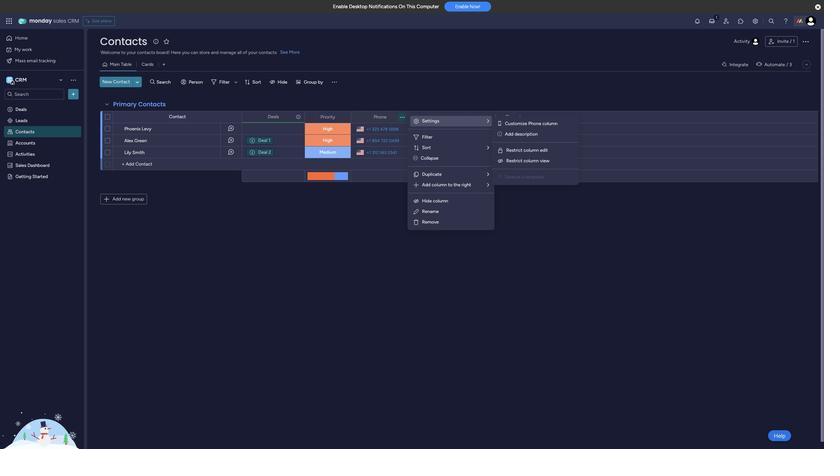 Task type: describe. For each thing, give the bounding box(es) containing it.
emails settings image
[[753, 18, 759, 24]]

+1 312 563 2541
[[367, 150, 397, 155]]

all
[[238, 50, 242, 55]]

invite members image
[[724, 18, 730, 24]]

v2 mobile phone image
[[499, 121, 502, 126]]

enable for enable now!
[[456, 4, 469, 9]]

home button
[[4, 33, 71, 43]]

home
[[15, 35, 28, 41]]

options image right "v2 mobile phone" icon
[[505, 111, 509, 122]]

add for add new group
[[113, 196, 121, 202]]

1 horizontal spatial sort
[[422, 145, 431, 150]]

arrow down image
[[232, 78, 240, 86]]

+ Add Contact text field
[[117, 160, 239, 168]]

group by button
[[294, 77, 327, 87]]

group
[[304, 79, 317, 85]]

deals inside list box
[[15, 106, 27, 112]]

lily
[[124, 150, 131, 155]]

1 vertical spatial 1
[[269, 138, 271, 143]]

sort image
[[413, 145, 420, 151]]

c
[[8, 77, 11, 83]]

854
[[372, 138, 380, 143]]

value
[[491, 114, 502, 119]]

work
[[22, 47, 32, 52]]

main
[[110, 62, 120, 67]]

mass email tracking button
[[4, 55, 71, 66]]

to inside welcome to your contacts board! here you can store and manage all of your contacts see more
[[121, 50, 126, 55]]

alex
[[124, 138, 133, 144]]

1 vertical spatial to
[[448, 182, 453, 188]]

see plans
[[92, 18, 112, 24]]

template
[[526, 174, 544, 180]]

dashboard
[[27, 162, 50, 168]]

my
[[14, 47, 21, 52]]

column for hide column
[[433, 198, 449, 204]]

here
[[171, 50, 181, 55]]

notifications
[[369, 4, 398, 10]]

priority
[[321, 114, 335, 120]]

remove
[[422, 219, 439, 225]]

customize phone column
[[505, 121, 558, 126]]

+1 for +1 854 722 0499
[[367, 138, 371, 143]]

Search in workspace field
[[14, 90, 55, 98]]

by
[[318, 79, 323, 85]]

Search field
[[155, 77, 175, 87]]

hide for hide column
[[422, 198, 432, 204]]

+1 325 478 5698 link
[[364, 125, 399, 133]]

1 contacts from the left
[[137, 50, 155, 55]]

high for alex green
[[323, 138, 333, 143]]

workspace image
[[6, 76, 13, 84]]

a
[[522, 174, 525, 180]]

group by
[[304, 79, 323, 85]]

hide column image
[[413, 198, 420, 204]]

mass email tracking
[[15, 58, 56, 63]]

public board image
[[7, 173, 13, 179]]

enable now! button
[[445, 2, 492, 12]]

/ for 3
[[787, 62, 789, 67]]

Phone field
[[372, 113, 389, 121]]

325
[[372, 127, 379, 132]]

settings image
[[413, 118, 420, 124]]

+1 854 722 0499 link
[[364, 136, 399, 145]]

save as a template menu item
[[498, 173, 574, 181]]

hide column
[[422, 198, 449, 204]]

3
[[790, 62, 793, 67]]

hide button
[[267, 77, 292, 87]]

magic wand outline image
[[498, 174, 502, 180]]

leads
[[15, 118, 28, 123]]

settings
[[422, 118, 440, 124]]

levy
[[142, 126, 152, 132]]

options image left settings image
[[400, 111, 405, 123]]

filter image
[[413, 134, 420, 141]]

enable for enable desktop notifications on this computer
[[333, 4, 348, 10]]

this
[[407, 4, 416, 10]]

dapulse integrations image
[[723, 62, 727, 67]]

group
[[132, 196, 144, 202]]

column for restrict column edit
[[524, 148, 539, 153]]

restrict for restrict column view
[[507, 158, 523, 164]]

workspace options image
[[70, 77, 77, 83]]

deals inside field
[[268, 114, 279, 119]]

madison@email.com
[[419, 138, 459, 143]]

restrict column view image
[[498, 158, 504, 164]]

main table
[[110, 62, 132, 67]]

sales dashboard
[[15, 162, 50, 168]]

workspace selection element
[[6, 76, 28, 85]]

478
[[381, 127, 388, 132]]

menu image
[[331, 79, 338, 85]]

new
[[102, 79, 112, 85]]

add new group
[[113, 196, 144, 202]]

more
[[289, 49, 300, 55]]

add view image
[[163, 62, 165, 67]]

of
[[243, 50, 247, 55]]

getting
[[15, 174, 31, 179]]

+1 325 478 5698
[[367, 127, 399, 132]]

restrict column edit image
[[498, 147, 504, 154]]

enable desktop notifications on this computer
[[333, 4, 439, 10]]

invite / 1
[[778, 39, 796, 44]]

welcome
[[101, 50, 120, 55]]

options image right "deals" field
[[296, 111, 300, 122]]

phoenix@email.com
[[420, 127, 458, 132]]

phoenix levy
[[124, 126, 152, 132]]

the
[[454, 182, 461, 188]]

v2 collapse column outline image
[[414, 155, 418, 161]]

sort button
[[242, 77, 265, 87]]

rename image
[[413, 208, 420, 215]]

563
[[380, 150, 387, 155]]

save
[[505, 174, 515, 180]]

new contact button
[[100, 77, 133, 87]]

accounts
[[15, 140, 35, 146]]

deal 1 element
[[246, 137, 274, 145]]

1 inside button
[[794, 39, 796, 44]]

see inside "button"
[[92, 18, 100, 24]]

monday sales crm
[[29, 17, 79, 25]]

now!
[[470, 4, 481, 9]]

0 vertical spatial contacts
[[100, 34, 147, 49]]

312
[[372, 150, 379, 155]]

1 vertical spatial contact
[[169, 114, 186, 120]]

Priority field
[[319, 113, 337, 121]]

getting started
[[15, 174, 48, 179]]

list arrow image for sort
[[488, 146, 490, 150]]

as
[[517, 174, 521, 180]]

deal 1
[[258, 138, 271, 143]]

person
[[189, 79, 203, 85]]

activity
[[735, 39, 751, 44]]

restrict column view
[[507, 158, 550, 164]]

notifications image
[[695, 18, 701, 24]]

madison@email.com link
[[418, 138, 460, 143]]

duplicate image
[[413, 171, 420, 178]]



Task type: vqa. For each thing, say whether or not it's contained in the screenshot.
the Chart type
no



Task type: locate. For each thing, give the bounding box(es) containing it.
1 vertical spatial /
[[787, 62, 789, 67]]

1 horizontal spatial /
[[791, 39, 792, 44]]

0 horizontal spatial crm
[[15, 77, 27, 83]]

column up the edit
[[543, 121, 558, 126]]

and
[[211, 50, 219, 55]]

deal right svg icon at the top left
[[258, 138, 268, 143]]

phone up +1 325 478 5698 link
[[374, 114, 387, 120]]

1 horizontal spatial crm
[[68, 17, 79, 25]]

add column to the right
[[422, 182, 472, 188]]

column information image
[[296, 114, 301, 119]]

deal for deal 1
[[258, 138, 268, 143]]

0 vertical spatial high
[[323, 126, 333, 132]]

0 vertical spatial crm
[[68, 17, 79, 25]]

722
[[381, 138, 388, 143]]

high down priority field
[[323, 126, 333, 132]]

2
[[269, 149, 271, 155]]

list arrow image for duplicate
[[488, 172, 490, 177]]

list box
[[0, 102, 84, 271]]

1 horizontal spatial see
[[280, 49, 288, 55]]

1 right invite
[[794, 39, 796, 44]]

phone up description
[[529, 121, 542, 126]]

edit
[[540, 148, 548, 153]]

list arrow image left magic wand outline image
[[488, 172, 490, 177]]

add inside button
[[113, 196, 121, 202]]

+1 left 325
[[367, 127, 371, 132]]

0 vertical spatial phone
[[374, 114, 387, 120]]

contacts
[[100, 34, 147, 49], [138, 100, 166, 108], [15, 129, 35, 134]]

0 horizontal spatial phone
[[374, 114, 387, 120]]

2 horizontal spatial add
[[505, 131, 514, 137]]

0499
[[389, 138, 399, 143]]

hide left group by popup button
[[278, 79, 288, 85]]

sort right sort 'image' at the right of page
[[422, 145, 431, 150]]

save as a template
[[505, 174, 544, 180]]

computer
[[417, 4, 439, 10]]

1 vertical spatial phone
[[529, 121, 542, 126]]

started
[[32, 174, 48, 179]]

welcome to your contacts board! here you can store and manage all of your contacts see more
[[101, 49, 300, 55]]

smith
[[133, 150, 145, 155]]

v2 search image
[[150, 78, 155, 86]]

1 vertical spatial restrict
[[507, 158, 523, 164]]

/ left 3
[[787, 62, 789, 67]]

1 restrict from the top
[[507, 148, 523, 153]]

/ inside button
[[791, 39, 792, 44]]

contacts up welcome
[[100, 34, 147, 49]]

1 high from the top
[[323, 126, 333, 132]]

0 horizontal spatial deals
[[15, 106, 27, 112]]

add for add column to the right
[[422, 182, 431, 188]]

restrict column edit
[[507, 148, 548, 153]]

2 restrict from the top
[[507, 158, 523, 164]]

view
[[540, 158, 550, 164]]

deal 2
[[258, 149, 271, 155]]

add to favorites image
[[163, 38, 170, 45]]

email
[[433, 114, 444, 120]]

+1 854 722 0499
[[367, 138, 399, 143]]

1 horizontal spatial contacts
[[259, 50, 277, 55]]

+1 left 312 at the left top of the page
[[367, 150, 371, 155]]

0 vertical spatial deal
[[258, 138, 268, 143]]

high
[[323, 126, 333, 132], [323, 138, 333, 143]]

primary
[[113, 100, 137, 108]]

green
[[134, 138, 147, 144]]

customize
[[505, 121, 528, 126]]

column down restrict column edit
[[524, 158, 539, 164]]

+1 312 563 2541 link
[[364, 148, 397, 157]]

1 vertical spatial filter
[[422, 134, 433, 140]]

high up medium in the left top of the page
[[323, 138, 333, 143]]

add right v2 info icon
[[505, 131, 514, 137]]

2 deal from the top
[[258, 149, 268, 155]]

apps image
[[738, 18, 745, 24]]

table
[[121, 62, 132, 67]]

crm right sales
[[68, 17, 79, 25]]

my work button
[[4, 44, 71, 55]]

3 +1 from the top
[[367, 150, 371, 155]]

enable now!
[[456, 4, 481, 9]]

0 vertical spatial options image
[[70, 91, 77, 97]]

1 vertical spatial sort
[[422, 145, 431, 150]]

see
[[92, 18, 100, 24], [280, 49, 288, 55]]

add right add column to the right icon
[[422, 182, 431, 188]]

new
[[122, 196, 131, 202]]

1 vertical spatial hide
[[422, 198, 432, 204]]

Contacts field
[[98, 34, 149, 49]]

menu containing settings
[[408, 113, 495, 230]]

leilani@email.com link
[[420, 150, 458, 155]]

1 vertical spatial options image
[[459, 111, 463, 123]]

primary contacts
[[113, 100, 166, 108]]

crm inside the workspace selection "element"
[[15, 77, 27, 83]]

1 horizontal spatial phone
[[529, 121, 542, 126]]

help
[[775, 433, 786, 439]]

$70,000
[[483, 138, 499, 143]]

Primary Contacts field
[[112, 100, 168, 109]]

1 horizontal spatial filter
[[422, 134, 433, 140]]

+1 for +1 312 563 2541
[[367, 150, 371, 155]]

svg image
[[249, 149, 256, 156]]

deal for deal 2
[[258, 149, 268, 155]]

column up rename
[[433, 198, 449, 204]]

0 vertical spatial +1
[[367, 127, 371, 132]]

2 horizontal spatial deals
[[479, 114, 490, 119]]

options image
[[802, 38, 810, 45], [296, 111, 300, 122], [505, 111, 509, 122], [400, 111, 405, 123]]

0 horizontal spatial contacts
[[137, 50, 155, 55]]

enable inside enable now! button
[[456, 4, 469, 9]]

filter inside popup button
[[219, 79, 230, 85]]

svg image
[[249, 137, 256, 144]]

filter right filter "icon"
[[422, 134, 433, 140]]

add inside menu
[[422, 182, 431, 188]]

email
[[27, 58, 38, 63]]

/ for 1
[[791, 39, 792, 44]]

deals up leads
[[15, 106, 27, 112]]

3 list arrow image from the top
[[488, 172, 490, 177]]

menu
[[408, 113, 495, 230]]

enable left now!
[[456, 4, 469, 9]]

1 vertical spatial see
[[280, 49, 288, 55]]

list arrow image for add column to the right
[[488, 183, 490, 187]]

remove image
[[413, 219, 420, 226]]

4 list arrow image from the top
[[488, 183, 490, 187]]

1 horizontal spatial deals
[[268, 114, 279, 119]]

2 vertical spatial contacts
[[15, 129, 35, 134]]

0 vertical spatial contact
[[113, 79, 130, 85]]

sort
[[253, 79, 261, 85], [422, 145, 431, 150]]

deal 2 element
[[246, 149, 274, 156]]

sales
[[15, 162, 26, 168]]

filter left arrow down image
[[219, 79, 230, 85]]

your right of
[[249, 50, 258, 55]]

contacts up accounts
[[15, 129, 35, 134]]

cards button
[[137, 59, 159, 70]]

0 horizontal spatial 1
[[269, 138, 271, 143]]

1 +1 from the top
[[367, 127, 371, 132]]

lottie animation image
[[0, 383, 84, 449]]

enable
[[333, 4, 348, 10], [456, 4, 469, 9]]

0 horizontal spatial see
[[92, 18, 100, 24]]

0 horizontal spatial add
[[113, 196, 121, 202]]

/ right invite
[[791, 39, 792, 44]]

add column to the right image
[[413, 182, 420, 188]]

1 horizontal spatial add
[[422, 182, 431, 188]]

person button
[[178, 77, 207, 87]]

restrict right restrict column edit icon
[[507, 148, 523, 153]]

hide
[[278, 79, 288, 85], [422, 198, 432, 204]]

options image
[[70, 91, 77, 97], [459, 111, 463, 123]]

activity button
[[732, 36, 763, 47]]

filter inside menu
[[422, 134, 433, 140]]

0 horizontal spatial to
[[121, 50, 126, 55]]

column for add column to the right
[[432, 182, 447, 188]]

tracking
[[39, 58, 56, 63]]

enable left the desktop
[[333, 4, 348, 10]]

1
[[794, 39, 796, 44], [269, 138, 271, 143]]

Email field
[[432, 113, 446, 121]]

dapulse close image
[[816, 4, 822, 11]]

Deals field
[[266, 113, 281, 120]]

1 vertical spatial contacts
[[138, 100, 166, 108]]

0 horizontal spatial /
[[787, 62, 789, 67]]

add left the new
[[113, 196, 121, 202]]

list box containing deals
[[0, 102, 84, 271]]

deals left column information icon
[[268, 114, 279, 119]]

contact inside new contact 'button'
[[113, 79, 130, 85]]

lottie animation element
[[0, 383, 84, 449]]

duplicate
[[422, 172, 442, 177]]

contacts down "v2 search" icon
[[138, 100, 166, 108]]

automate / 3
[[765, 62, 793, 67]]

high for phoenix levy
[[323, 126, 333, 132]]

1 vertical spatial high
[[323, 138, 333, 143]]

2 your from the left
[[249, 50, 258, 55]]

help image
[[783, 18, 790, 24]]

new contact
[[102, 79, 130, 85]]

autopilot image
[[757, 60, 763, 68]]

description
[[515, 131, 538, 137]]

contacts up cards
[[137, 50, 155, 55]]

1 deal from the top
[[258, 138, 268, 143]]

see left plans
[[92, 18, 100, 24]]

1 horizontal spatial contact
[[169, 114, 186, 120]]

sort right arrow down image
[[253, 79, 261, 85]]

list arrow image right right
[[488, 183, 490, 187]]

help button
[[769, 430, 792, 441]]

phone inside field
[[374, 114, 387, 120]]

desktop
[[349, 4, 368, 10]]

0 horizontal spatial your
[[127, 50, 136, 55]]

contacts left 'see more' link
[[259, 50, 277, 55]]

search everything image
[[769, 18, 775, 24]]

crm right workspace icon
[[15, 77, 27, 83]]

0 horizontal spatial options image
[[70, 91, 77, 97]]

0 vertical spatial restrict
[[507, 148, 523, 153]]

hide inside popup button
[[278, 79, 288, 85]]

0 horizontal spatial sort
[[253, 79, 261, 85]]

collapse
[[421, 155, 439, 161]]

deals inside deals value field
[[479, 114, 490, 119]]

rename
[[422, 209, 439, 214]]

options image right invite / 1
[[802, 38, 810, 45]]

filter
[[219, 79, 230, 85], [422, 134, 433, 140]]

your up "table"
[[127, 50, 136, 55]]

deals left value
[[479, 114, 490, 119]]

to down 'contacts' field
[[121, 50, 126, 55]]

store
[[199, 50, 210, 55]]

2541
[[388, 150, 397, 155]]

1 horizontal spatial enable
[[456, 4, 469, 9]]

public dashboard image
[[7, 162, 13, 168]]

1 horizontal spatial to
[[448, 182, 453, 188]]

hide for hide
[[278, 79, 288, 85]]

you
[[182, 50, 190, 55]]

automate
[[765, 62, 786, 67]]

contacts inside "field"
[[138, 100, 166, 108]]

main table button
[[100, 59, 137, 70]]

2 vertical spatial +1
[[367, 150, 371, 155]]

deal left 2
[[258, 149, 268, 155]]

see more link
[[280, 49, 301, 56]]

0 vertical spatial see
[[92, 18, 100, 24]]

1 your from the left
[[127, 50, 136, 55]]

+1 left 854
[[367, 138, 371, 143]]

contacts inside list box
[[15, 129, 35, 134]]

2 +1 from the top
[[367, 138, 371, 143]]

on
[[399, 4, 406, 10]]

select product image
[[6, 18, 13, 24]]

add for add description
[[505, 131, 514, 137]]

medium
[[320, 149, 336, 155]]

contact
[[113, 79, 130, 85], [169, 114, 186, 120]]

list arrow image left value
[[488, 119, 490, 123]]

inbox image
[[709, 18, 716, 24]]

1 horizontal spatial 1
[[794, 39, 796, 44]]

0 vertical spatial 1
[[794, 39, 796, 44]]

christina overa image
[[806, 16, 817, 26]]

1 vertical spatial crm
[[15, 77, 27, 83]]

alex green
[[124, 138, 147, 144]]

to left the
[[448, 182, 453, 188]]

1 horizontal spatial options image
[[459, 111, 463, 123]]

cards
[[142, 62, 154, 67]]

show board description image
[[152, 38, 160, 45]]

column down duplicate
[[432, 182, 447, 188]]

lily smith
[[124, 150, 145, 155]]

0 horizontal spatial enable
[[333, 4, 348, 10]]

1 horizontal spatial your
[[249, 50, 258, 55]]

1 image
[[714, 14, 720, 21]]

1 vertical spatial +1
[[367, 138, 371, 143]]

options image down workspace options image
[[70, 91, 77, 97]]

0 horizontal spatial filter
[[219, 79, 230, 85]]

list arrow image
[[488, 119, 490, 123], [488, 146, 490, 150], [488, 172, 490, 177], [488, 183, 490, 187]]

1 up 2
[[269, 138, 271, 143]]

see inside welcome to your contacts board! here you can store and manage all of your contacts see more
[[280, 49, 288, 55]]

collapse board header image
[[805, 62, 810, 67]]

restrict for restrict column edit
[[507, 148, 523, 153]]

my work
[[14, 47, 32, 52]]

v2 info image
[[498, 131, 502, 137]]

0 vertical spatial to
[[121, 50, 126, 55]]

list arrow image down $70,000
[[488, 146, 490, 150]]

options image right email field
[[459, 111, 463, 123]]

2 vertical spatial add
[[113, 196, 121, 202]]

column information image
[[505, 114, 510, 119]]

2 high from the top
[[323, 138, 333, 143]]

column up restrict column view
[[524, 148, 539, 153]]

to
[[121, 50, 126, 55], [448, 182, 453, 188]]

1 horizontal spatial hide
[[422, 198, 432, 204]]

2 contacts from the left
[[259, 50, 277, 55]]

manage
[[220, 50, 236, 55]]

0 horizontal spatial hide
[[278, 79, 288, 85]]

angle down image
[[136, 80, 139, 84]]

Deals value field
[[477, 113, 503, 120]]

0 vertical spatial hide
[[278, 79, 288, 85]]

monday
[[29, 17, 52, 25]]

$122,000
[[482, 150, 500, 155]]

0 horizontal spatial contact
[[113, 79, 130, 85]]

+1 for +1 325 478 5698
[[367, 127, 371, 132]]

see left more
[[280, 49, 288, 55]]

add description
[[505, 131, 538, 137]]

activities
[[15, 151, 35, 157]]

2 list arrow image from the top
[[488, 146, 490, 150]]

phoenix@email.com link
[[418, 127, 460, 132]]

sort inside popup button
[[253, 79, 261, 85]]

restrict right restrict column view icon
[[507, 158, 523, 164]]

column for restrict column view
[[524, 158, 539, 164]]

option
[[0, 103, 84, 105]]

leilani@email.com
[[421, 150, 457, 155]]

see plans button
[[83, 16, 115, 26]]

hide right hide column image
[[422, 198, 432, 204]]

list arrow image for settings
[[488, 119, 490, 123]]

0 vertical spatial add
[[505, 131, 514, 137]]

0 vertical spatial /
[[791, 39, 792, 44]]

0 vertical spatial sort
[[253, 79, 261, 85]]

invite / 1 button
[[766, 36, 798, 47]]

0 vertical spatial filter
[[219, 79, 230, 85]]

1 vertical spatial deal
[[258, 149, 268, 155]]

1 list arrow image from the top
[[488, 119, 490, 123]]

sales
[[53, 17, 66, 25]]

1 vertical spatial add
[[422, 182, 431, 188]]



